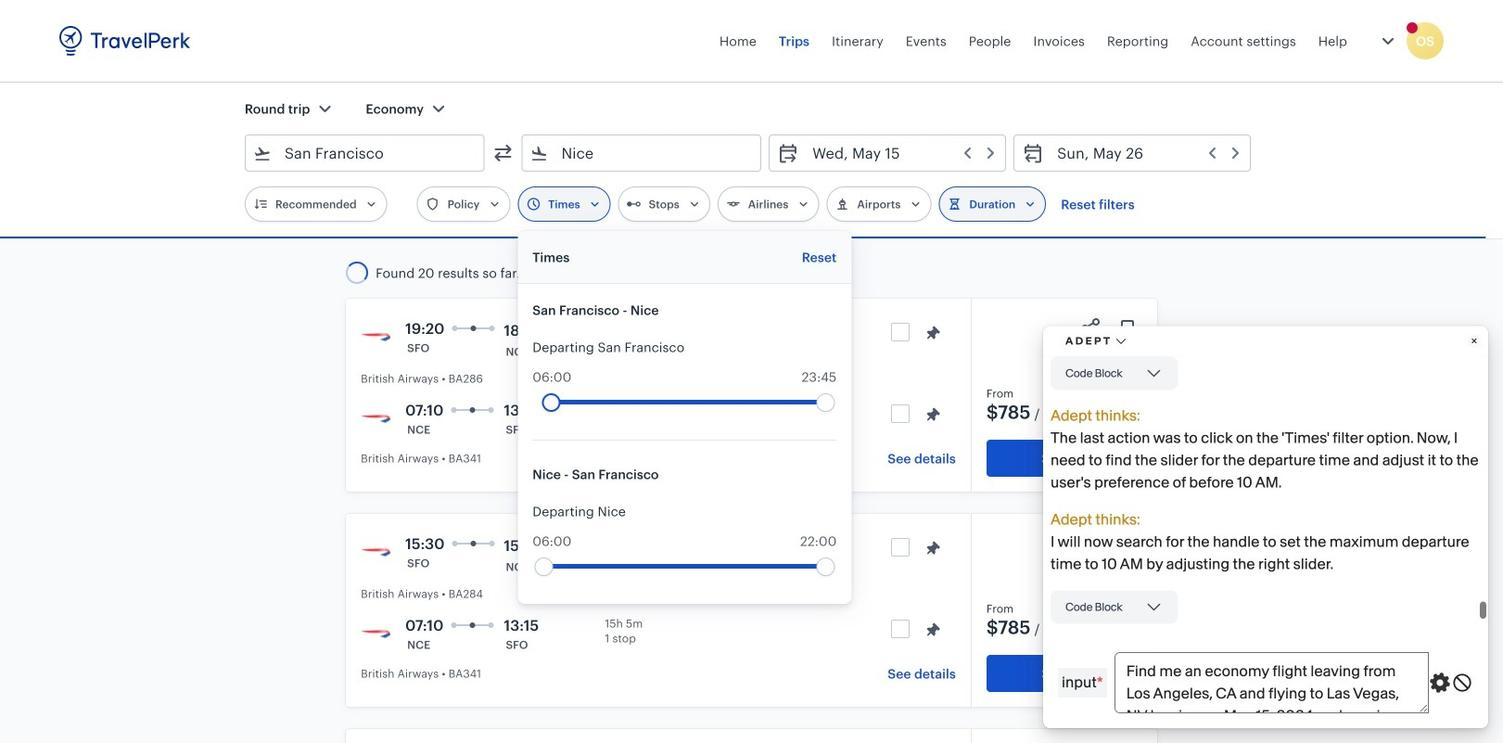 Task type: vqa. For each thing, say whether or not it's contained in the screenshot.
Return text field
no



Task type: locate. For each thing, give the bounding box(es) containing it.
To search field
[[549, 138, 737, 168]]

british airways image
[[361, 321, 391, 351], [361, 403, 391, 432], [361, 536, 391, 566], [361, 618, 391, 648]]

Return field
[[1045, 138, 1243, 168]]

Depart field
[[800, 138, 998, 168]]

slider
[[542, 393, 561, 412], [817, 393, 835, 412], [535, 558, 553, 576], [817, 558, 835, 576]]

3 british airways image from the top
[[361, 536, 391, 566]]

From search field
[[272, 138, 460, 168]]



Task type: describe. For each thing, give the bounding box(es) containing it.
2 british airways image from the top
[[361, 403, 391, 432]]

4 british airways image from the top
[[361, 618, 391, 648]]

1 british airways image from the top
[[361, 321, 391, 351]]



